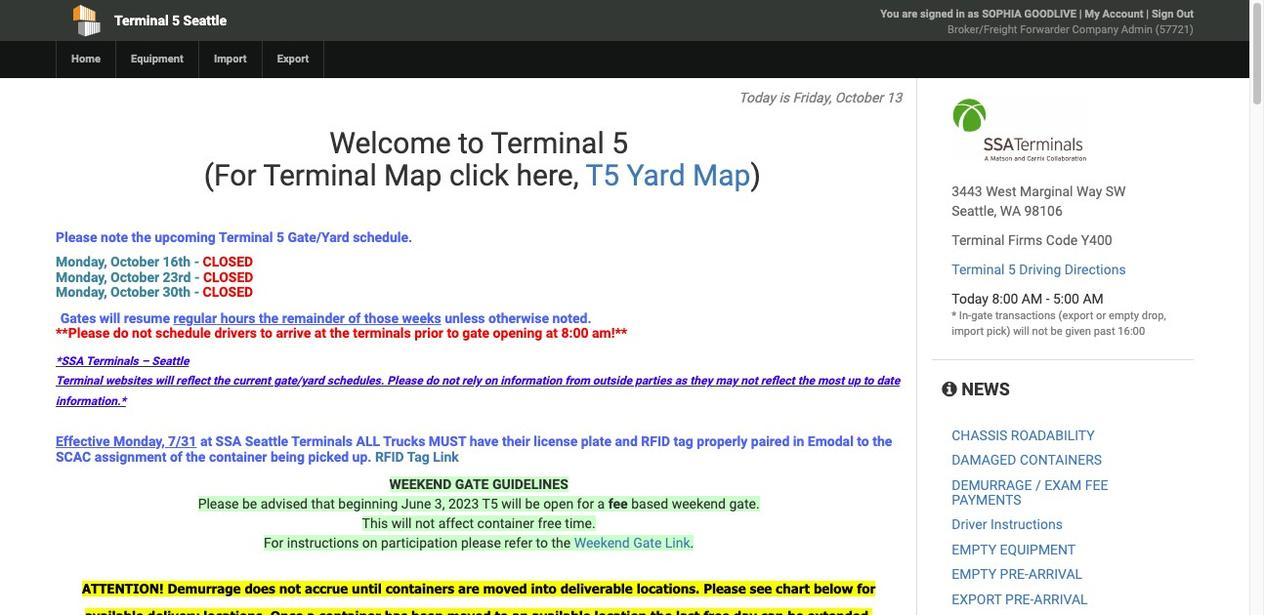 Task type: vqa. For each thing, say whether or not it's contained in the screenshot.
the leftmost by
no



Task type: locate. For each thing, give the bounding box(es) containing it.
import link
[[198, 41, 261, 78]]

0 vertical spatial terminals
[[86, 355, 138, 369]]

will right the gates
[[99, 310, 120, 326]]

refer
[[504, 535, 533, 551]]

gate.
[[729, 496, 760, 512]]

0 horizontal spatial for
[[577, 496, 594, 512]]

locations. down does
[[203, 609, 267, 616]]

at inside "at ssa seattle terminals all trucks must have their license plate and rfid tag properly paired in emodal to the scac assignment of the container being picked up."
[[200, 434, 212, 450]]

1 vertical spatial pre-
[[1005, 592, 1034, 607]]

0 vertical spatial of
[[348, 310, 361, 326]]

t5
[[586, 158, 620, 192], [482, 496, 498, 512]]

container up 'refer'
[[477, 516, 535, 531]]

1 horizontal spatial are
[[902, 8, 918, 21]]

1 vertical spatial container
[[477, 516, 535, 531]]

1 vertical spatial for
[[857, 581, 876, 597]]

attention!
[[82, 581, 164, 597]]

today
[[739, 90, 776, 106], [952, 291, 989, 307]]

1 horizontal spatial locations.
[[637, 581, 700, 597]]

1 horizontal spatial a
[[598, 496, 605, 512]]

today for today                                                                                                                                                                                                                                                                                                                                                                                                                                                                                                                                                                                                                                                                                                           8:00 am - 5:00 am * in-gate transactions (export or empty drop, import pick) will not be given past 16:00
[[952, 291, 989, 307]]

to right emodal
[[857, 434, 869, 450]]

empty down driver
[[952, 542, 997, 558]]

regular
[[173, 310, 217, 326]]

1 horizontal spatial map
[[693, 158, 751, 192]]

seattle right ssa
[[245, 434, 288, 450]]

delivery
[[147, 609, 200, 616]]

1 available from the left
[[85, 609, 144, 616]]

home link
[[56, 41, 115, 78]]

0 horizontal spatial on
[[362, 535, 378, 551]]

1 vertical spatial as
[[675, 375, 687, 388]]

weekend
[[574, 535, 630, 551]]

seattle up the "import"
[[183, 13, 227, 28]]

today up "in-"
[[952, 291, 989, 307]]

for right below
[[857, 581, 876, 597]]

1 horizontal spatial link
[[665, 535, 690, 551]]

on right rely
[[484, 375, 498, 388]]

container inside weekend gate guidelines please be advised that beginning june 3, 2023 t5 will be open for a fee based weekend gate. this will not affect container free time. for instructions on participation please refer to the weekend gate link .
[[477, 516, 535, 531]]

3 closed from the top
[[203, 284, 253, 300]]

information
[[500, 375, 562, 388]]

terminal 5 driving directions
[[952, 262, 1126, 277]]

gate/yard
[[288, 230, 349, 245]]

1 horizontal spatial of
[[348, 310, 361, 326]]

0 vertical spatial for
[[577, 496, 594, 512]]

as inside *ssa terminals – seattle terminal websites will reflect the current gate/yard schedules. please do not rely on information from outside parties as they may not reflect the most up to date information.*
[[675, 375, 687, 388]]

gate inside gates will resume regular hours the remainder of those weeks unless otherwise noted. **please do not schedule drivers to arrive at the terminals prior to gate opening at 8:00 am!**
[[462, 325, 490, 341]]

t5 right 2023
[[482, 496, 498, 512]]

for up the 'time.'
[[577, 496, 594, 512]]

to
[[458, 126, 484, 160], [260, 325, 272, 341], [447, 325, 459, 341], [863, 375, 874, 388], [857, 434, 869, 450], [536, 535, 548, 551], [495, 609, 508, 616]]

export pre-arrival link
[[952, 592, 1088, 607]]

chassis roadability damaged containers demurrage / exam fee payments driver instructions empty equipment empty pre-arrival export pre-arrival
[[952, 428, 1108, 607]]

(57721)
[[1156, 23, 1194, 36]]

be left given
[[1051, 325, 1063, 338]]

0 vertical spatial empty
[[952, 542, 997, 558]]

up
[[847, 375, 861, 388]]

terminals left all
[[291, 434, 353, 450]]

not up participation at bottom
[[415, 516, 435, 531]]

the right emodal
[[873, 434, 892, 450]]

1 vertical spatial on
[[362, 535, 378, 551]]

1 vertical spatial link
[[665, 535, 690, 551]]

- right 30th on the left of page
[[194, 284, 199, 300]]

1 horizontal spatial today
[[952, 291, 989, 307]]

1 vertical spatial 8:00
[[561, 325, 589, 341]]

as up broker/freight
[[968, 8, 979, 21]]

–
[[141, 355, 149, 369]]

**please
[[56, 325, 110, 341]]

1 vertical spatial are
[[458, 581, 479, 597]]

2 available from the left
[[532, 609, 591, 616]]

2 am from the left
[[1083, 291, 1104, 307]]

0 horizontal spatial t5
[[482, 496, 498, 512]]

1 vertical spatial in
[[793, 434, 804, 450]]

empty equipment link
[[952, 542, 1076, 558]]

1 horizontal spatial available
[[532, 609, 591, 616]]

at ssa seattle terminals all trucks must have their license plate and rfid tag properly paired in emodal to the scac assignment of the container being picked up.
[[56, 434, 892, 465]]

goodlive
[[1025, 8, 1077, 21]]

13
[[887, 90, 902, 106]]

on down this
[[362, 535, 378, 551]]

damaged
[[952, 453, 1017, 468]]

1 horizontal spatial in
[[956, 8, 965, 21]]

1 horizontal spatial do
[[426, 375, 439, 388]]

1 horizontal spatial rfid
[[641, 434, 670, 450]]

map left click
[[384, 158, 442, 192]]

.
[[690, 535, 694, 551]]

1 reflect from the left
[[176, 375, 210, 388]]

closed
[[203, 254, 253, 270], [203, 269, 253, 285], [203, 284, 253, 300]]

way
[[1077, 184, 1102, 199]]

today                                                                                                                                                                                                                                                                                                                                                                                                                                                                                                                                                                                                                                                                                                           8:00 am - 5:00 am * in-gate transactions (export or empty drop, import pick) will not be given past 16:00
[[952, 291, 1166, 338]]

the inside weekend gate guidelines please be advised that beginning june 3, 2023 t5 will be open for a fee based weekend gate. this will not affect container free time. for instructions on participation please refer to the weekend gate link .
[[552, 535, 571, 551]]

free inside attention! demurrage does not accrue until containers are moved into deliverable locations. please see chart below for available delivery locations. once a container has been moved to an available location the last free day can be extended.
[[704, 609, 730, 616]]

do right **please
[[113, 325, 129, 341]]

gate up import
[[971, 310, 993, 322]]

link right gate
[[665, 535, 690, 551]]

the right 'note'
[[131, 230, 151, 245]]

0 horizontal spatial link
[[433, 449, 459, 465]]

to inside "welcome to terminal 5 (for terminal map click here, t5 yard map )"
[[458, 126, 484, 160]]

1 horizontal spatial gate
[[971, 310, 993, 322]]

1 vertical spatial gate
[[462, 325, 490, 341]]

not inside today                                                                                                                                                                                                                                                                                                                                                                                                                                                                                                                                                                                                                                                                                                           8:00 am - 5:00 am * in-gate transactions (export or empty drop, import pick) will not be given past 16:00
[[1032, 325, 1048, 338]]

1 vertical spatial t5
[[482, 496, 498, 512]]

demurrage / exam fee payments link
[[952, 477, 1108, 508]]

0 horizontal spatial terminals
[[86, 355, 138, 369]]

up.
[[352, 449, 372, 465]]

0 vertical spatial do
[[113, 325, 129, 341]]

0 horizontal spatial today
[[739, 90, 776, 106]]

have
[[470, 434, 499, 450]]

are right you
[[902, 8, 918, 21]]

2 vertical spatial seattle
[[245, 434, 288, 450]]

2 vertical spatial container
[[319, 609, 381, 616]]

the left most
[[798, 375, 815, 388]]

assignment
[[94, 449, 166, 465]]

moved up an
[[483, 581, 527, 597]]

1 vertical spatial seattle
[[152, 355, 189, 369]]

0 horizontal spatial free
[[538, 516, 562, 531]]

fee
[[608, 496, 628, 512]]

locations. up last
[[637, 581, 700, 597]]

2 horizontal spatial container
[[477, 516, 535, 531]]

0 horizontal spatial am
[[1022, 291, 1043, 307]]

are inside you are signed in as sophia goodlive | my account | sign out broker/freight forwarder company admin (57721)
[[902, 8, 918, 21]]

1 vertical spatial empty
[[952, 567, 997, 582]]

on inside *ssa terminals – seattle terminal websites will reflect the current gate/yard schedules. please do not rely on information from outside parties as they may not reflect the most up to date information.*
[[484, 375, 498, 388]]

do inside *ssa terminals – seattle terminal websites will reflect the current gate/yard schedules. please do not rely on information from outside parties as they may not reflect the most up to date information.*
[[426, 375, 439, 388]]

please down ssa
[[198, 496, 239, 512]]

16:00
[[1118, 325, 1145, 338]]

participation
[[381, 535, 458, 551]]

free down open
[[538, 516, 562, 531]]

0 vertical spatial are
[[902, 8, 918, 21]]

be down chart on the bottom right of page
[[788, 609, 804, 616]]

available down attention! on the bottom
[[85, 609, 144, 616]]

today inside today                                                                                                                                                                                                                                                                                                                                                                                                                                                                                                                                                                                                                                                                                                           8:00 am - 5:00 am * in-gate transactions (export or empty drop, import pick) will not be given past 16:00
[[952, 291, 989, 307]]

rfid
[[641, 434, 670, 450], [375, 449, 404, 465]]

properly
[[697, 434, 748, 450]]

given
[[1065, 325, 1091, 338]]

advised
[[261, 496, 308, 512]]

1 horizontal spatial for
[[857, 581, 876, 597]]

1 vertical spatial terminals
[[291, 434, 353, 450]]

on inside weekend gate guidelines please be advised that beginning june 3, 2023 t5 will be open for a fee based weekend gate. this will not affect container free time. for instructions on participation please refer to the weekend gate link .
[[362, 535, 378, 551]]

seattle for terminal
[[183, 13, 227, 28]]

0 vertical spatial today
[[739, 90, 776, 106]]

the left ssa
[[186, 449, 206, 465]]

the inside please note the upcoming terminal 5 gate/yard schedule. monday, october 16th - closed monday, october 23rd - closed monday, october 30th - closed
[[131, 230, 151, 245]]

1 horizontal spatial as
[[968, 8, 979, 21]]

at right arrive
[[314, 325, 326, 341]]

0 horizontal spatial locations.
[[203, 609, 267, 616]]

the left "terminals"
[[330, 325, 349, 341]]

0 horizontal spatial a
[[307, 609, 315, 616]]

0 horizontal spatial as
[[675, 375, 687, 388]]

at right opening
[[546, 325, 558, 341]]

8:00 left am!**
[[561, 325, 589, 341]]

8:00 up transactions
[[992, 291, 1018, 307]]

will down transactions
[[1013, 325, 1030, 338]]

to left an
[[495, 609, 508, 616]]

| left sign
[[1146, 8, 1149, 21]]

of left those
[[348, 310, 361, 326]]

that
[[311, 496, 335, 512]]

5 left gate/yard
[[276, 230, 284, 245]]

0 vertical spatial as
[[968, 8, 979, 21]]

1 horizontal spatial terminals
[[291, 434, 353, 450]]

websites
[[105, 375, 152, 388]]

1 horizontal spatial container
[[319, 609, 381, 616]]

terminals inside "at ssa seattle terminals all trucks must have their license plate and rfid tag properly paired in emodal to the scac assignment of the container being picked up."
[[291, 434, 353, 450]]

do left rely
[[426, 375, 439, 388]]

link right the tag
[[433, 449, 459, 465]]

in right paired
[[793, 434, 804, 450]]

into
[[531, 581, 557, 597]]

payments
[[952, 492, 1022, 508]]

0 horizontal spatial gate
[[462, 325, 490, 341]]

please up day on the bottom right of page
[[704, 581, 746, 597]]

1 horizontal spatial on
[[484, 375, 498, 388]]

map
[[384, 158, 442, 192], [693, 158, 751, 192]]

terminal 5 seattle link
[[56, 0, 513, 41]]

0 horizontal spatial available
[[85, 609, 144, 616]]

reflect down schedule
[[176, 375, 210, 388]]

not up once
[[279, 581, 301, 597]]

trucks
[[383, 434, 425, 450]]

0 horizontal spatial container
[[209, 449, 267, 465]]

0 horizontal spatial reflect
[[176, 375, 210, 388]]

based
[[631, 496, 668, 512]]

container down 'until'
[[319, 609, 381, 616]]

0 horizontal spatial 8:00
[[561, 325, 589, 341]]

may
[[716, 375, 738, 388]]

0 horizontal spatial |
[[1079, 8, 1082, 21]]

1 horizontal spatial am
[[1083, 291, 1104, 307]]

directions
[[1065, 262, 1126, 277]]

0 vertical spatial container
[[209, 449, 267, 465]]

0 vertical spatial seattle
[[183, 13, 227, 28]]

the left last
[[651, 609, 672, 616]]

most
[[818, 375, 844, 388]]

0 horizontal spatial map
[[384, 158, 442, 192]]

empty up export
[[952, 567, 997, 582]]

map right yard
[[693, 158, 751, 192]]

to right 'refer'
[[536, 535, 548, 551]]

demurrage
[[952, 477, 1032, 493]]

not inside weekend gate guidelines please be advised that beginning june 3, 2023 t5 will be open for a fee based weekend gate. this will not affect container free time. for instructions on participation please refer to the weekend gate link .
[[415, 516, 435, 531]]

available down into
[[532, 609, 591, 616]]

accrue
[[305, 581, 348, 597]]

sw
[[1106, 184, 1126, 199]]

rfid left the tag
[[641, 434, 670, 450]]

schedule.
[[353, 230, 412, 245]]

to right the welcome
[[458, 126, 484, 160]]

please left 'note'
[[56, 230, 97, 245]]

1 vertical spatial today
[[952, 291, 989, 307]]

0 vertical spatial on
[[484, 375, 498, 388]]

pre- down the empty equipment link
[[1000, 567, 1029, 582]]

)
[[751, 158, 761, 192]]

today left is
[[739, 90, 776, 106]]

0 vertical spatial gate
[[971, 310, 993, 322]]

5 right "here,"
[[612, 126, 628, 160]]

at left ssa
[[200, 434, 212, 450]]

seattle inside "at ssa seattle terminals all trucks must have their license plate and rfid tag properly paired in emodal to the scac assignment of the container being picked up."
[[245, 434, 288, 450]]

0 horizontal spatial do
[[113, 325, 129, 341]]

of inside gates will resume regular hours the remainder of those weeks unless otherwise noted. **please do not schedule drivers to arrive at the terminals prior to gate opening at 8:00 am!**
[[348, 310, 361, 326]]

export
[[952, 592, 1002, 607]]

1 horizontal spatial free
[[704, 609, 730, 616]]

gate left opening
[[462, 325, 490, 341]]

in
[[956, 8, 965, 21], [793, 434, 804, 450]]

container left being
[[209, 449, 267, 465]]

the right hours
[[259, 310, 279, 326]]

7/31
[[168, 434, 197, 450]]

0 vertical spatial free
[[538, 516, 562, 531]]

8:00
[[992, 291, 1018, 307], [561, 325, 589, 341]]

instructions
[[991, 517, 1063, 533]]

- inside today                                                                                                                                                                                                                                                                                                                                                                                                                                                                                                                                                                                                                                                                                                           8:00 am - 5:00 am * in-gate transactions (export or empty drop, import pick) will not be given past 16:00
[[1046, 291, 1050, 307]]

0 vertical spatial in
[[956, 8, 965, 21]]

am up transactions
[[1022, 291, 1043, 307]]

be inside attention! demurrage does not accrue until containers are moved into deliverable locations. please see chart below for available delivery locations. once a container has been moved to an available location the last free day can be extended.
[[788, 609, 804, 616]]

not up –
[[132, 325, 152, 341]]

0 vertical spatial t5
[[586, 158, 620, 192]]

will inside *ssa terminals – seattle terminal websites will reflect the current gate/yard schedules. please do not rely on information from outside parties as they may not reflect the most up to date information.*
[[155, 375, 173, 388]]

terminal 5 seattle image
[[952, 98, 1088, 162]]

t5 inside weekend gate guidelines please be advised that beginning june 3, 2023 t5 will be open for a fee based weekend gate. this will not affect container free time. for instructions on participation please refer to the weekend gate link .
[[482, 496, 498, 512]]

1 horizontal spatial t5
[[586, 158, 620, 192]]

please
[[461, 535, 501, 551]]

1 horizontal spatial 8:00
[[992, 291, 1018, 307]]

0 vertical spatial a
[[598, 496, 605, 512]]

1 vertical spatial a
[[307, 609, 315, 616]]

picked
[[308, 449, 349, 465]]

hours
[[220, 310, 256, 326]]

license
[[534, 434, 578, 450]]

1 vertical spatial of
[[170, 449, 183, 465]]

and
[[615, 434, 638, 450]]

of inside "at ssa seattle terminals all trucks must have their license plate and rfid tag properly paired in emodal to the scac assignment of the container being picked up."
[[170, 449, 183, 465]]

0 horizontal spatial at
[[200, 434, 212, 450]]

1 vertical spatial do
[[426, 375, 439, 388]]

in right the signed
[[956, 8, 965, 21]]

0 vertical spatial moved
[[483, 581, 527, 597]]

damaged containers link
[[952, 453, 1102, 468]]

to inside weekend gate guidelines please be advised that beginning june 3, 2023 t5 will be open for a fee based weekend gate. this will not affect container free time. for instructions on participation please refer to the weekend gate link .
[[536, 535, 548, 551]]

a right once
[[307, 609, 315, 616]]

the down the 'time.'
[[552, 535, 571, 551]]

terminal
[[114, 13, 169, 28], [491, 126, 604, 160], [263, 158, 377, 192], [219, 230, 273, 245], [952, 233, 1005, 248], [952, 262, 1005, 277], [56, 375, 102, 388]]

0 vertical spatial 8:00
[[992, 291, 1018, 307]]

will inside gates will resume regular hours the remainder of those weeks unless otherwise noted. **please do not schedule drivers to arrive at the terminals prior to gate opening at 8:00 am!**
[[99, 310, 120, 326]]

1 horizontal spatial |
[[1146, 8, 1149, 21]]

will right websites
[[155, 375, 173, 388]]

t5 left yard
[[586, 158, 620, 192]]

info circle image
[[942, 381, 957, 399]]

of right assignment
[[170, 449, 183, 465]]

will down june on the bottom left
[[391, 516, 412, 531]]

1 horizontal spatial reflect
[[761, 375, 795, 388]]

please inside attention! demurrage does not accrue until containers are moved into deliverable locations. please see chart below for available delivery locations. once a container has been moved to an available location the last free day can be extended.
[[704, 581, 746, 597]]

note
[[101, 230, 128, 245]]

not
[[132, 325, 152, 341], [1032, 325, 1048, 338], [442, 375, 459, 388], [741, 375, 758, 388], [415, 516, 435, 531], [279, 581, 301, 597]]

october
[[835, 90, 883, 106], [110, 254, 159, 270], [110, 269, 159, 285], [110, 284, 159, 300]]

0 horizontal spatial are
[[458, 581, 479, 597]]

terminals up websites
[[86, 355, 138, 369]]

please inside please note the upcoming terminal 5 gate/yard schedule. monday, october 16th - closed monday, october 23rd - closed monday, october 30th - closed
[[56, 230, 97, 245]]

0 vertical spatial link
[[433, 449, 459, 465]]

firms
[[1008, 233, 1043, 248]]

seattle right –
[[152, 355, 189, 369]]

demurrage
[[167, 581, 241, 597]]

to inside *ssa terminals – seattle terminal websites will reflect the current gate/yard schedules. please do not rely on information from outside parties as they may not reflect the most up to date information.*
[[863, 375, 874, 388]]

otherwise
[[489, 310, 549, 326]]

arrival down 'empty pre-arrival' link
[[1034, 592, 1088, 607]]

5 up equipment
[[172, 13, 180, 28]]

1 vertical spatial free
[[704, 609, 730, 616]]

a left fee
[[598, 496, 605, 512]]

do
[[113, 325, 129, 341], [426, 375, 439, 388]]

are down please
[[458, 581, 479, 597]]

0 horizontal spatial of
[[170, 449, 183, 465]]

arrival down equipment
[[1029, 567, 1083, 582]]

for inside weekend gate guidelines please be advised that beginning june 3, 2023 t5 will be open for a fee based weekend gate. this will not affect container free time. for instructions on participation please refer to the weekend gate link .
[[577, 496, 594, 512]]

moved right been
[[447, 609, 491, 616]]

extended.
[[807, 609, 873, 616]]

2 reflect from the left
[[761, 375, 795, 388]]

the left current
[[213, 375, 230, 388]]

rfid right up.
[[375, 449, 404, 465]]

in inside you are signed in as sophia goodlive | my account | sign out broker/freight forwarder company admin (57721)
[[956, 8, 965, 21]]

am up or
[[1083, 291, 1104, 307]]

1 vertical spatial arrival
[[1034, 592, 1088, 607]]

will
[[99, 310, 120, 326], [1013, 325, 1030, 338], [155, 375, 173, 388], [501, 496, 522, 512], [391, 516, 412, 531]]

pre- down 'empty pre-arrival' link
[[1005, 592, 1034, 607]]

plate
[[581, 434, 612, 450]]

terminals
[[86, 355, 138, 369], [291, 434, 353, 450]]

please inside *ssa terminals – seattle terminal websites will reflect the current gate/yard schedules. please do not rely on information from outside parties as they may not reflect the most up to date information.*
[[387, 375, 423, 388]]

to right up
[[863, 375, 874, 388]]

free left day on the bottom right of page
[[704, 609, 730, 616]]

0 vertical spatial locations.
[[637, 581, 700, 597]]

signed
[[920, 8, 953, 21]]

0 horizontal spatial in
[[793, 434, 804, 450]]



Task type: describe. For each thing, give the bounding box(es) containing it.
effective
[[56, 434, 110, 450]]

not inside gates will resume regular hours the remainder of those weeks unless otherwise noted. **please do not schedule drivers to arrive at the terminals prior to gate opening at 8:00 am!**
[[132, 325, 152, 341]]

october up resume
[[110, 284, 159, 300]]

must
[[429, 434, 466, 450]]

to inside "at ssa seattle terminals all trucks must have their license plate and rfid tag properly paired in emodal to the scac assignment of the container being picked up."
[[857, 434, 869, 450]]

news
[[957, 379, 1010, 400]]

here,
[[516, 158, 579, 192]]

broker/freight
[[948, 23, 1018, 36]]

ssa
[[216, 434, 242, 450]]

guidelines
[[492, 477, 568, 492]]

october left "13"
[[835, 90, 883, 106]]

effective monday, 7/31
[[56, 434, 197, 450]]

they
[[690, 375, 713, 388]]

wa
[[1000, 203, 1021, 219]]

out
[[1177, 8, 1194, 21]]

container inside "at ssa seattle terminals all trucks must have their license plate and rfid tag properly paired in emodal to the scac assignment of the container being picked up."
[[209, 449, 267, 465]]

gates will resume regular hours the remainder of those weeks unless otherwise noted. **please do not schedule drivers to arrive at the terminals prior to gate opening at 8:00 am!**
[[56, 310, 627, 341]]

chart
[[776, 581, 810, 597]]

sign out link
[[1152, 8, 1194, 21]]

noted.
[[553, 310, 592, 326]]

container inside attention! demurrage does not accrue until containers are moved into deliverable locations. please see chart below for available delivery locations. once a container has been moved to an available location the last free day can be extended.
[[319, 609, 381, 616]]

be left advised
[[242, 496, 257, 512]]

2 map from the left
[[693, 158, 751, 192]]

chassis roadability link
[[952, 428, 1095, 443]]

to inside attention! demurrage does not accrue until containers are moved into deliverable locations. please see chart below for available delivery locations. once a container has been moved to an available location the last free day can be extended.
[[495, 609, 508, 616]]

drivers
[[214, 325, 257, 341]]

this
[[362, 516, 388, 531]]

rfid inside "at ssa seattle terminals all trucks must have their license plate and rfid tag properly paired in emodal to the scac assignment of the container being picked up."
[[641, 434, 670, 450]]

import
[[214, 53, 247, 65]]

deliverable
[[560, 581, 633, 597]]

to left arrive
[[260, 325, 272, 341]]

the inside attention! demurrage does not accrue until containers are moved into deliverable locations. please see chart below for available delivery locations. once a container has been moved to an available location the last free day can be extended.
[[651, 609, 672, 616]]

2 | from the left
[[1146, 8, 1149, 21]]

gate
[[633, 535, 662, 551]]

or
[[1096, 310, 1106, 322]]

weekend
[[389, 477, 452, 492]]

5 inside "welcome to terminal 5 (for terminal map click here, t5 yard map )"
[[612, 126, 628, 160]]

schedules.
[[327, 375, 384, 388]]

all
[[356, 434, 380, 450]]

equipment
[[1000, 542, 1076, 558]]

today for today is friday, october 13
[[739, 90, 776, 106]]

containers
[[1020, 453, 1102, 468]]

will inside today                                                                                                                                                                                                                                                                                                                                                                                                                                                                                                                                                                                                                                                                                                           8:00 am - 5:00 am * in-gate transactions (export or empty drop, import pick) will not be given past 16:00
[[1013, 325, 1030, 338]]

0 horizontal spatial rfid
[[375, 449, 404, 465]]

export
[[277, 53, 309, 65]]

a inside weekend gate guidelines please be advised that beginning june 3, 2023 t5 will be open for a fee based weekend gate. this will not affect container free time. for instructions on participation please refer to the weekend gate link .
[[598, 496, 605, 512]]

weeks
[[402, 310, 441, 326]]

rfid tag link link
[[375, 449, 462, 465]]

terminals
[[353, 325, 411, 341]]

0 vertical spatial arrival
[[1029, 567, 1083, 582]]

weekend gate guidelines please be advised that beginning june 3, 2023 t5 will be open for a fee based weekend gate. this will not affect container free time. for instructions on participation please refer to the weekend gate link .
[[198, 477, 760, 551]]

terminal firms code y400
[[952, 233, 1112, 248]]

below
[[814, 581, 853, 597]]

1 vertical spatial moved
[[447, 609, 491, 616]]

terminal inside *ssa terminals – seattle terminal websites will reflect the current gate/yard schedules. please do not rely on information from outside parties as they may not reflect the most up to date information.*
[[56, 375, 102, 388]]

seattle inside *ssa terminals – seattle terminal websites will reflect the current gate/yard schedules. please do not rely on information from outside parties as they may not reflect the most up to date information.*
[[152, 355, 189, 369]]

terminal 5 driving directions link
[[952, 262, 1126, 277]]

2 horizontal spatial at
[[546, 325, 558, 341]]

not left rely
[[442, 375, 459, 388]]

*ssa terminals – seattle terminal websites will reflect the current gate/yard schedules. please do not rely on information from outside parties as they may not reflect the most up to date information.*
[[56, 355, 900, 408]]

t5 inside "welcome to terminal 5 (for terminal map click here, t5 yard map )"
[[586, 158, 620, 192]]

1 closed from the top
[[203, 254, 253, 270]]

gate inside today                                                                                                                                                                                                                                                                                                                                                                                                                                                                                                                                                                                                                                                                                                           8:00 am - 5:00 am * in-gate transactions (export or empty drop, import pick) will not be given past 16:00
[[971, 310, 993, 322]]

not right 'may'
[[741, 375, 758, 388]]

8:00 inside gates will resume regular hours the remainder of those weeks unless otherwise noted. **please do not schedule drivers to arrive at the terminals prior to gate opening at 8:00 am!**
[[561, 325, 589, 341]]

for inside attention! demurrage does not accrue until containers are moved into deliverable locations. please see chart below for available delivery locations. once a container has been moved to an available location the last free day can be extended.
[[857, 581, 876, 597]]

y400
[[1081, 233, 1112, 248]]

be inside today                                                                                                                                                                                                                                                                                                                                                                                                                                                                                                                                                                                                                                                                                                           8:00 am - 5:00 am * in-gate transactions (export or empty drop, import pick) will not be given past 16:00
[[1051, 325, 1063, 338]]

is
[[779, 90, 789, 106]]

terminal inside please note the upcoming terminal 5 gate/yard schedule. monday, october 16th - closed monday, october 23rd - closed monday, october 30th - closed
[[219, 230, 273, 245]]

seattle for at
[[245, 434, 288, 450]]

marginal
[[1020, 184, 1073, 199]]

you
[[881, 8, 899, 21]]

has
[[385, 609, 407, 616]]

as inside you are signed in as sophia goodlive | my account | sign out broker/freight forwarder company admin (57721)
[[968, 8, 979, 21]]

am!**
[[592, 325, 627, 341]]

1 map from the left
[[384, 158, 442, 192]]

today is friday, october 13
[[739, 90, 902, 106]]

import
[[952, 325, 984, 338]]

sign
[[1152, 8, 1174, 21]]

export link
[[261, 41, 324, 78]]

empty pre-arrival link
[[952, 567, 1083, 582]]

forwarder
[[1020, 23, 1070, 36]]

their
[[502, 434, 530, 450]]

please note the upcoming terminal 5 gate/yard schedule. monday, october 16th - closed monday, october 23rd - closed monday, october 30th - closed
[[56, 230, 412, 300]]

- right 23rd
[[194, 269, 200, 285]]

2 empty from the top
[[952, 567, 997, 582]]

gates
[[60, 310, 96, 326]]

pick)
[[987, 325, 1011, 338]]

1 am from the left
[[1022, 291, 1043, 307]]

an
[[512, 609, 528, 616]]

1 empty from the top
[[952, 542, 997, 558]]

3443
[[952, 184, 983, 199]]

friday,
[[793, 90, 832, 106]]

welcome to terminal 5 (for terminal map click here, t5 yard map )
[[197, 126, 761, 192]]

5 inside please note the upcoming terminal 5 gate/yard schedule. monday, october 16th - closed monday, october 23rd - closed monday, october 30th - closed
[[276, 230, 284, 245]]

tag
[[674, 434, 694, 450]]

account
[[1103, 8, 1144, 21]]

will down guidelines
[[501, 496, 522, 512]]

driver
[[952, 517, 987, 533]]

instructions
[[287, 535, 359, 551]]

october left 23rd
[[110, 269, 159, 285]]

2023
[[448, 496, 479, 512]]

arrive
[[276, 325, 311, 341]]

see
[[750, 581, 772, 597]]

parties
[[635, 375, 672, 388]]

driving
[[1019, 262, 1061, 277]]

1 horizontal spatial at
[[314, 325, 326, 341]]

1 vertical spatial locations.
[[203, 609, 267, 616]]

to right prior in the left bottom of the page
[[447, 325, 459, 341]]

drop,
[[1142, 310, 1166, 322]]

5 left driving
[[1008, 262, 1016, 277]]

- right 16th
[[194, 254, 199, 270]]

welcome
[[330, 126, 451, 160]]

8:00 inside today                                                                                                                                                                                                                                                                                                                                                                                                                                                                                                                                                                                                                                                                                                           8:00 am - 5:00 am * in-gate transactions (export or empty drop, import pick) will not be given past 16:00
[[992, 291, 1018, 307]]

be down guidelines
[[525, 496, 540, 512]]

16th
[[163, 254, 191, 270]]

please inside weekend gate guidelines please be advised that beginning june 3, 2023 t5 will be open for a fee based weekend gate. this will not affect container free time. for instructions on participation please refer to the weekend gate link .
[[198, 496, 239, 512]]

in inside "at ssa seattle terminals all trucks must have their license plate and rfid tag properly paired in emodal to the scac assignment of the container being picked up."
[[793, 434, 804, 450]]

*ssa
[[56, 355, 83, 369]]

can
[[761, 609, 784, 616]]

location
[[595, 609, 647, 616]]

link inside weekend gate guidelines please be advised that beginning june 3, 2023 t5 will be open for a fee based weekend gate. this will not affect container free time. for instructions on participation please refer to the weekend gate link .
[[665, 535, 690, 551]]

3443 west marginal way sw seattle, wa 98106
[[952, 184, 1126, 219]]

a inside attention! demurrage does not accrue until containers are moved into deliverable locations. please see chart below for available delivery locations. once a container has been moved to an available location the last free day can be extended.
[[307, 609, 315, 616]]

are inside attention! demurrage does not accrue until containers are moved into deliverable locations. please see chart below for available delivery locations. once a container has been moved to an available location the last free day can be extended.
[[458, 581, 479, 597]]

5:00
[[1053, 291, 1080, 307]]

not inside attention! demurrage does not accrue until containers are moved into deliverable locations. please see chart below for available delivery locations. once a container has been moved to an available location the last free day can be extended.
[[279, 581, 301, 597]]

0 vertical spatial pre-
[[1000, 567, 1029, 582]]

2 closed from the top
[[203, 269, 253, 285]]

opening
[[493, 325, 543, 341]]

1 | from the left
[[1079, 8, 1082, 21]]

my account link
[[1085, 8, 1144, 21]]

october down 'note'
[[110, 254, 159, 270]]

been
[[411, 609, 443, 616]]

do inside gates will resume regular hours the remainder of those weeks unless otherwise noted. **please do not schedule drivers to arrive at the terminals prior to gate opening at 8:00 am!**
[[113, 325, 129, 341]]

terminals inside *ssa terminals – seattle terminal websites will reflect the current gate/yard schedules. please do not rely on information from outside parties as they may not reflect the most up to date information.*
[[86, 355, 138, 369]]

containers
[[386, 581, 454, 597]]

terminal 5 seattle
[[114, 13, 227, 28]]

empty
[[1109, 310, 1139, 322]]

free inside weekend gate guidelines please be advised that beginning june 3, 2023 t5 will be open for a fee based weekend gate. this will not affect container free time. for instructions on participation please refer to the weekend gate link .
[[538, 516, 562, 531]]

from
[[565, 375, 590, 388]]

transactions
[[995, 310, 1056, 322]]



